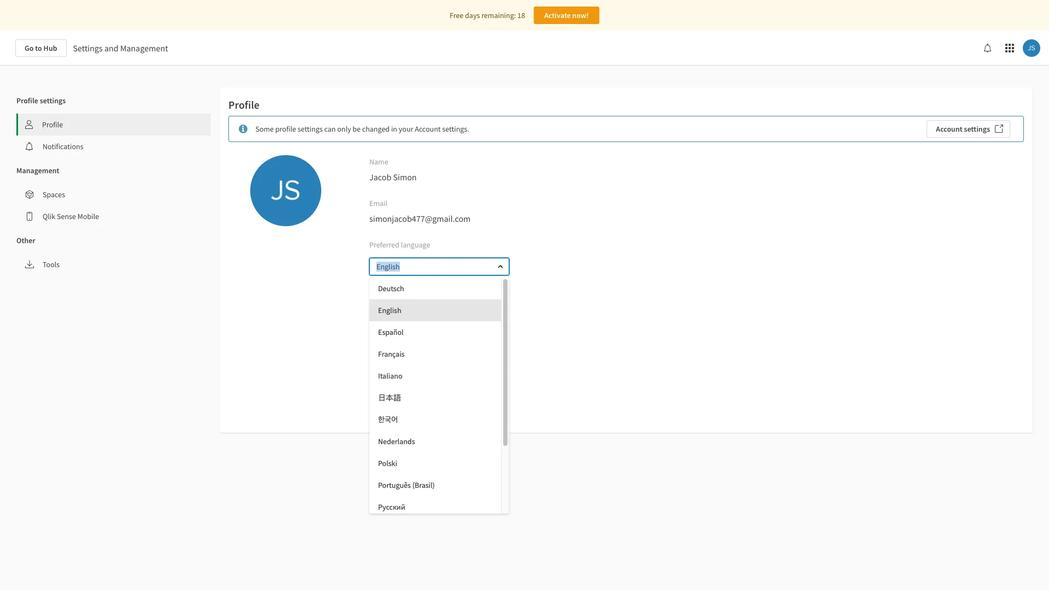 Task type: vqa. For each thing, say whether or not it's contained in the screenshot.
"ALERTS" at top left
no



Task type: locate. For each thing, give the bounding box(es) containing it.
(brasil)
[[412, 480, 435, 490]]

time
[[369, 290, 385, 300]]

settings for regional settings for creating apps
[[399, 341, 424, 350]]

be
[[353, 124, 361, 134]]

remaining:
[[481, 10, 516, 20]]

None text field
[[370, 258, 488, 275]]

list box
[[369, 278, 509, 518]]

1 open image from the top
[[497, 314, 504, 320]]

preferred language
[[369, 240, 430, 250]]

management up spaces
[[16, 166, 59, 175]]

português
[[378, 480, 411, 490]]

jacob simon image
[[1023, 39, 1040, 57], [250, 155, 321, 226]]

free
[[450, 10, 463, 20]]

management
[[120, 43, 168, 54], [16, 166, 59, 175]]

qlik
[[43, 211, 55, 221]]

1 horizontal spatial jacob simon image
[[1023, 39, 1040, 57]]

qlik sense mobile link
[[16, 205, 211, 227]]

0 horizontal spatial profile
[[16, 96, 38, 105]]

profile up notifications
[[42, 120, 63, 129]]

message
[[451, 395, 479, 405]]

profile settings
[[16, 96, 66, 105]]

2 open image from the top
[[497, 364, 504, 371]]

notifications
[[43, 142, 83, 151]]

0 horizontal spatial management
[[16, 166, 59, 175]]

español
[[378, 327, 404, 337]]

open image for regional settings for creating apps
[[497, 364, 504, 371]]

settings
[[40, 96, 66, 105], [298, 124, 323, 134], [964, 124, 990, 134], [399, 341, 424, 350]]

activate now! link
[[534, 7, 599, 24]]

language
[[401, 240, 430, 250]]

apps
[[463, 341, 479, 350]]

1 vertical spatial management
[[16, 166, 59, 175]]

alert containing some profile settings can only be changed in your account settings.
[[228, 116, 1024, 142]]

18
[[517, 10, 525, 20]]

activate
[[544, 10, 571, 20]]

profile
[[16, 96, 38, 105], [228, 98, 259, 111], [42, 120, 63, 129]]

name
[[369, 157, 388, 167]]

go
[[25, 43, 34, 53]]

alert
[[228, 116, 1024, 142]]

account inside account settings link
[[936, 124, 962, 134]]

english
[[378, 305, 401, 315]]

changed
[[362, 124, 390, 134]]

to
[[35, 43, 42, 53]]

management right and
[[120, 43, 168, 54]]

now!
[[572, 10, 589, 20]]

sense
[[57, 211, 76, 221]]

regional
[[369, 341, 397, 350]]

1 account from the left
[[415, 124, 441, 134]]

account
[[415, 124, 441, 134], [936, 124, 962, 134]]

profile up the some
[[228, 98, 259, 111]]

日本語
[[378, 393, 401, 403]]

close image
[[497, 263, 504, 270]]

deutsch
[[378, 284, 404, 293]]

1 vertical spatial open image
[[497, 364, 504, 371]]

other
[[16, 235, 35, 245]]

settings for profile settings
[[40, 96, 66, 105]]

profile down go
[[16, 96, 38, 105]]

some profile settings can only be changed in your account settings.
[[255, 124, 469, 134]]

nederlands
[[378, 437, 415, 446]]

0 horizontal spatial jacob simon image
[[250, 155, 321, 226]]

한국어
[[378, 415, 398, 425]]

1 horizontal spatial management
[[120, 43, 168, 54]]

email
[[369, 198, 387, 208]]

open image
[[497, 314, 504, 320], [497, 364, 504, 371]]

français
[[378, 349, 405, 359]]

free days remaining: 18
[[450, 10, 525, 20]]

settings for account settings
[[964, 124, 990, 134]]

0 vertical spatial open image
[[497, 314, 504, 320]]

2 account from the left
[[936, 124, 962, 134]]

1 horizontal spatial account
[[936, 124, 962, 134]]

1 horizontal spatial profile
[[42, 120, 63, 129]]

0 vertical spatial management
[[120, 43, 168, 54]]

profile inside profile link
[[42, 120, 63, 129]]

can
[[324, 124, 336, 134]]

spaces
[[43, 190, 65, 199]]

0 horizontal spatial account
[[415, 124, 441, 134]]



Task type: describe. For each thing, give the bounding box(es) containing it.
qlik sense mobile
[[43, 211, 99, 221]]

spaces link
[[16, 184, 211, 205]]

name jacob simon
[[369, 157, 417, 182]]

your
[[399, 124, 413, 134]]

list box containing deutsch
[[369, 278, 509, 518]]

simon
[[393, 172, 417, 182]]

simonjacob477@gmail.com
[[369, 213, 471, 224]]

mobile
[[77, 211, 99, 221]]

notifications link
[[16, 135, 211, 157]]

in
[[391, 124, 397, 134]]

creating
[[436, 341, 462, 350]]

days
[[465, 10, 480, 20]]

jacob
[[369, 172, 391, 182]]

time zone
[[369, 290, 402, 300]]

show
[[401, 395, 419, 405]]

tools
[[43, 260, 60, 269]]

show welcome message
[[401, 395, 479, 405]]

regional settings for creating apps
[[369, 341, 479, 350]]

and
[[104, 43, 118, 54]]

profile link
[[18, 114, 211, 135]]

2 horizontal spatial profile
[[228, 98, 259, 111]]

open image for time zone
[[497, 314, 504, 320]]

português (brasil)
[[378, 480, 435, 490]]

zone
[[387, 290, 402, 300]]

account settings link
[[927, 120, 1010, 138]]

1 vertical spatial jacob simon image
[[250, 155, 321, 226]]

polski
[[378, 458, 397, 468]]

for
[[425, 341, 434, 350]]

русский
[[378, 502, 405, 512]]

go to hub
[[25, 43, 57, 53]]

tools link
[[16, 254, 211, 275]]

italiano
[[378, 371, 402, 381]]

account settings
[[936, 124, 990, 134]]

activate now!
[[544, 10, 589, 20]]

only
[[337, 124, 351, 134]]

settings.
[[442, 124, 469, 134]]

go to hub link
[[15, 39, 66, 57]]

some
[[255, 124, 274, 134]]

profile
[[275, 124, 296, 134]]

0 vertical spatial jacob simon image
[[1023, 39, 1040, 57]]

hub
[[43, 43, 57, 53]]

welcome
[[420, 395, 449, 405]]

preferred
[[369, 240, 399, 250]]

settings and management
[[73, 43, 168, 54]]

email simonjacob477@gmail.com
[[369, 198, 471, 224]]

settings
[[73, 43, 103, 54]]



